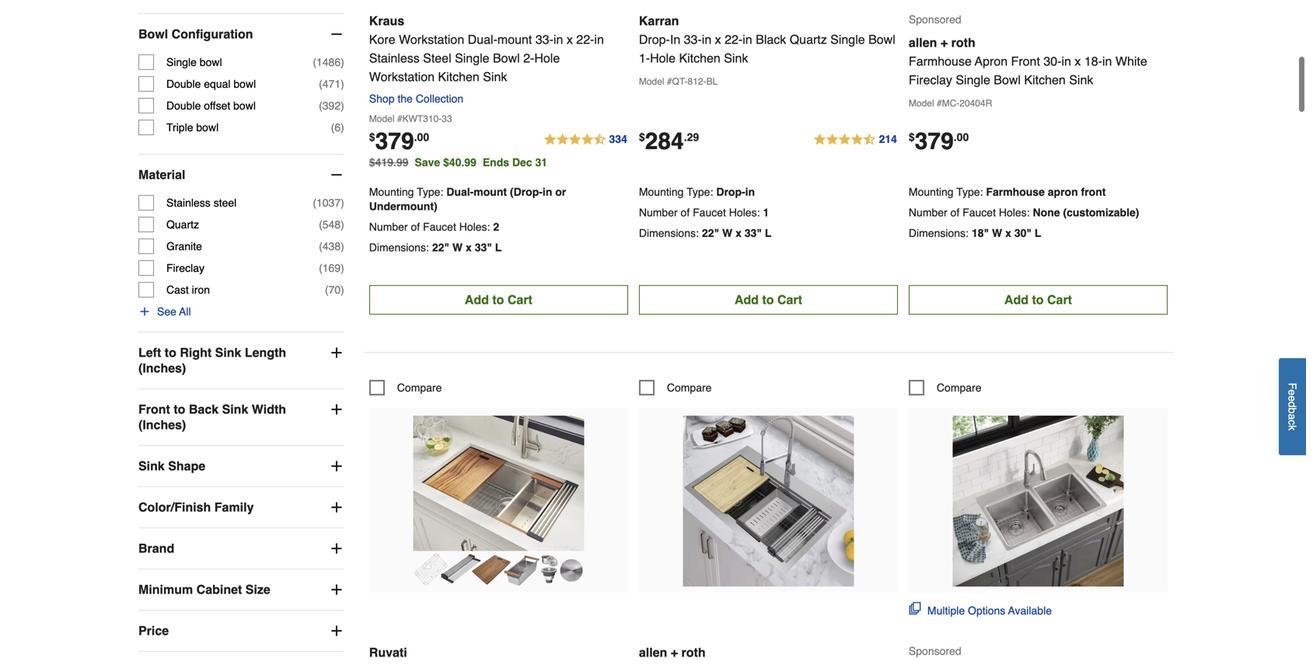 Task type: vqa. For each thing, say whether or not it's contained in the screenshot.


Task type: describe. For each thing, give the bounding box(es) containing it.
sink inside sink shape button
[[138, 459, 165, 474]]

$ 379 .00 for second actual price $379.00 'element' from the left
[[909, 128, 969, 155]]

l for 2
[[495, 241, 502, 254]]

$ 284 .29
[[639, 128, 699, 155]]

1-
[[639, 51, 650, 65]]

0 horizontal spatial of
[[411, 221, 420, 233]]

model for model # qt-812-bl
[[639, 76, 665, 87]]

model # qt-812-bl
[[639, 76, 718, 87]]

( 1486 )
[[313, 56, 344, 69]]

triple bowl
[[166, 121, 219, 134]]

.00 for second actual price $379.00 'element' from the left
[[954, 131, 969, 143]]

steel
[[214, 197, 237, 209]]

3 add to cart button from the left
[[909, 285, 1168, 315]]

color/finish family button
[[138, 488, 344, 528]]

number of faucet holes: 2
[[369, 221, 500, 233]]

dimensions: 22" w x  33" l for dual-mount (drop-in or undermount)
[[369, 241, 502, 254]]

+
[[941, 35, 948, 50]]

triple
[[166, 121, 193, 134]]

shop the collection link
[[369, 92, 470, 105]]

holes: for 1
[[729, 206, 760, 219]]

double offset bowl
[[166, 100, 256, 112]]

334
[[609, 133, 628, 145]]

see all
[[157, 306, 191, 318]]

plus image for left to right sink length (inches)
[[329, 345, 344, 361]]

bowl down double offset bowl
[[196, 121, 219, 134]]

granite
[[166, 240, 202, 253]]

dual- inside kraus kore workstation dual-mount 33-in x 22-in stainless steel single bowl 2-hole workstation kitchen sink
[[468, 32, 498, 47]]

33- inside kraus kore workstation dual-mount 33-in x 22-in stainless steel single bowl 2-hole workstation kitchen sink
[[536, 32, 554, 47]]

color/finish
[[138, 501, 211, 515]]

multiple
[[928, 605, 965, 617]]

( 169 )
[[319, 262, 344, 275]]

1037
[[317, 197, 341, 209]]

dimensions: for number of faucet holes: 2
[[369, 241, 429, 254]]

single down bowl configuration in the left of the page
[[166, 56, 197, 69]]

family
[[214, 501, 254, 515]]

1 actual price $379.00 element from the left
[[369, 128, 429, 155]]

18"
[[972, 227, 990, 239]]

$40.99
[[443, 156, 477, 169]]

mount inside dual-mount (drop-in or undermount)
[[474, 186, 507, 198]]

) for ( 548 )
[[341, 219, 344, 231]]

compare for 5013106401 element
[[937, 382, 982, 394]]

faucet for drop-
[[693, 206, 726, 219]]

front to back sink width (inches) button
[[138, 390, 344, 446]]

22- inside 'karran drop-in 33-in x 22-in black quartz single bowl 1-hole kitchen sink'
[[725, 32, 743, 47]]

( 438 )
[[319, 240, 344, 253]]

hole inside 'karran drop-in 33-in x 22-in black quartz single bowl 1-hole kitchen sink'
[[650, 51, 676, 65]]

plus image inside the see all button
[[138, 306, 151, 318]]

0 horizontal spatial fireclay
[[166, 262, 205, 275]]

22" for 1
[[702, 227, 720, 239]]

sink inside front to back sink width (inches)
[[222, 403, 248, 417]]

kore
[[369, 32, 396, 47]]

( 471 )
[[319, 78, 344, 90]]

elkay greenwood dual-mount 33-in x 22-in satin stainless steel double equal bowl 1-hole kitchen sink image
[[953, 416, 1124, 587]]

bowl inside 'karran drop-in 33-in x 22-in black quartz single bowl 1-hole kitchen sink'
[[869, 32, 896, 47]]

faucet for farmhouse
[[963, 206, 996, 219]]

iron
[[192, 284, 210, 296]]

plus image for minimum cabinet size
[[329, 583, 344, 598]]

1 horizontal spatial farmhouse
[[987, 186, 1045, 198]]

mount inside kraus kore workstation dual-mount 33-in x 22-in stainless steel single bowl 2-hole workstation kitchen sink
[[498, 32, 532, 47]]

1001346272 element
[[369, 380, 442, 396]]

the
[[398, 92, 413, 105]]

front
[[1082, 186, 1106, 198]]

apron
[[1048, 186, 1079, 198]]

type: for mounting type:
[[417, 186, 444, 198]]

apron
[[975, 54, 1008, 68]]

quartz inside 'karran drop-in 33-in x 22-in black quartz single bowl 1-hole kitchen sink'
[[790, 32, 827, 47]]

2 e from the top
[[1287, 396, 1299, 402]]

334 button
[[543, 131, 628, 149]]

number of faucet holes: 1
[[639, 206, 769, 219]]

equal
[[204, 78, 231, 90]]

hole inside kraus kore workstation dual-mount 33-in x 22-in stainless steel single bowl 2-hole workstation kitchen sink
[[535, 51, 560, 65]]

plus image for color/finish family
[[329, 500, 344, 516]]

sink inside kraus kore workstation dual-mount 33-in x 22-in stainless steel single bowl 2-hole workstation kitchen sink
[[483, 69, 507, 84]]

( for 438
[[319, 240, 323, 253]]

add for third add to cart button from right
[[465, 293, 489, 307]]

kitchen inside allen + roth farmhouse apron front 30-in x 18-in white fireclay single bowl kitchen sink
[[1025, 73, 1066, 87]]

$419.99 save $40.99 ends dec 31
[[369, 156, 548, 169]]

actual price $284.29 element
[[639, 128, 699, 155]]

add to cart for third add to cart button from right
[[465, 293, 533, 307]]

33" for 1
[[745, 227, 762, 239]]

black
[[756, 32, 787, 47]]

width
[[252, 403, 286, 417]]

dual-mount (drop-in or undermount)
[[369, 186, 566, 213]]

w for drop-
[[723, 227, 733, 239]]

see all button
[[138, 304, 191, 320]]

b
[[1287, 408, 1299, 414]]

dual- inside dual-mount (drop-in or undermount)
[[447, 186, 474, 198]]

bowl configuration
[[138, 27, 253, 41]]

dimensions: 22" w x  33" l for drop-in
[[639, 227, 772, 239]]

0 horizontal spatial number
[[369, 221, 408, 233]]

# for mc-20404r
[[937, 98, 942, 109]]

mounting type:
[[369, 186, 444, 198]]

x inside allen + roth farmhouse apron front 30-in x 18-in white fireclay single bowl kitchen sink
[[1075, 54, 1081, 68]]

) for ( 438 )
[[341, 240, 344, 253]]

color/finish family
[[138, 501, 254, 515]]

kitchen inside kraus kore workstation dual-mount 33-in x 22-in stainless steel single bowl 2-hole workstation kitchen sink
[[438, 69, 480, 84]]

k
[[1287, 426, 1299, 431]]

multiple options available
[[928, 605, 1052, 617]]

mounting for mounting type:
[[369, 186, 414, 198]]

) for ( 471 )
[[341, 78, 344, 90]]

mounting type: drop-in
[[639, 186, 755, 198]]

.00 for 1st actual price $379.00 'element'
[[414, 131, 429, 143]]

31
[[536, 156, 548, 169]]

mounting type: farmhouse apron front
[[909, 186, 1106, 198]]

to for third add to cart button from right
[[493, 293, 504, 307]]

169
[[323, 262, 341, 275]]

model for model # mc-20404r
[[909, 98, 935, 109]]

front inside front to back sink width (inches)
[[138, 403, 170, 417]]

bowl configuration button
[[138, 14, 344, 55]]

add to cart for 1st add to cart button from right
[[1005, 293, 1073, 307]]

bowl up the "double equal bowl"
[[200, 56, 222, 69]]

steel
[[423, 51, 452, 65]]

438
[[323, 240, 341, 253]]

30-
[[1044, 54, 1062, 68]]

471
[[323, 78, 341, 90]]

$419.99
[[369, 156, 409, 169]]

2 sponsored from the top
[[909, 645, 962, 658]]

minus image
[[329, 27, 344, 42]]

kraus kore workstation dual-mount 33-in x 22-in stainless steel single bowl 2-hole workstation kitchen sink
[[369, 13, 604, 84]]

offset
[[204, 100, 230, 112]]

18-
[[1085, 54, 1103, 68]]

shape
[[168, 459, 206, 474]]

2 cart from the left
[[778, 293, 803, 307]]

1 vertical spatial workstation
[[369, 69, 435, 84]]

2-
[[524, 51, 535, 65]]

left to right sink length (inches) button
[[138, 333, 344, 389]]

allen + roth the dennison dual-mount 33-in x 22-in stainless steel single bowl 2-hole workstation kitchen sink all-in-one kit image
[[683, 416, 854, 587]]

2 actual price $379.00 element from the left
[[909, 128, 969, 155]]

available
[[1009, 605, 1052, 617]]

) for ( 6 )
[[341, 121, 344, 134]]

add for second add to cart button from right
[[735, 293, 759, 307]]

brand button
[[138, 529, 344, 569]]

x inside kraus kore workstation dual-mount 33-in x 22-in stainless steel single bowl 2-hole workstation kitchen sink
[[567, 32, 573, 47]]

dec
[[513, 156, 533, 169]]

kraus
[[369, 13, 405, 28]]

material button
[[138, 155, 344, 195]]

f e e d b a c k button
[[1280, 359, 1307, 456]]

compare for 5013222693 element
[[667, 382, 712, 394]]

was price $419.99 element
[[369, 152, 415, 169]]

sink shape
[[138, 459, 206, 474]]

cast
[[166, 284, 189, 296]]

or
[[556, 186, 566, 198]]

2
[[493, 221, 500, 233]]

bowl inside kraus kore workstation dual-mount 33-in x 22-in stainless steel single bowl 2-hole workstation kitchen sink
[[493, 51, 520, 65]]

0 horizontal spatial faucet
[[423, 221, 456, 233]]

( for 169
[[319, 262, 323, 275]]

type: for mounting type: drop-in
[[687, 186, 714, 198]]

shop the collection
[[369, 92, 464, 105]]

f e e d b a c k
[[1287, 383, 1299, 431]]

) for ( 70 )
[[341, 284, 344, 296]]

allen + roth farmhouse apron front 30-in x 18-in white fireclay single bowl kitchen sink
[[909, 35, 1148, 87]]

bowl right "offset"
[[233, 100, 256, 112]]

in
[[670, 32, 681, 47]]

1 vertical spatial drop-
[[717, 186, 746, 198]]

model # mc-20404r
[[909, 98, 993, 109]]

model # kwt310-33
[[369, 113, 452, 124]]

214
[[879, 133, 898, 145]]

type: for mounting type: farmhouse apron front
[[957, 186, 983, 198]]

33
[[442, 113, 452, 124]]

1 vertical spatial stainless
[[166, 197, 211, 209]]

mounting for mounting type: farmhouse apron front
[[909, 186, 954, 198]]

) for ( 169 )
[[341, 262, 344, 275]]

plus image for brand
[[329, 541, 344, 557]]

bowl inside "button"
[[138, 27, 168, 41]]

$ for 214
[[639, 131, 645, 143]]

bowl inside allen + roth farmhouse apron front 30-in x 18-in white fireclay single bowl kitchen sink
[[994, 73, 1021, 87]]

fireclay inside allen + roth farmhouse apron front 30-in x 18-in white fireclay single bowl kitchen sink
[[909, 73, 953, 87]]

4.5 stars image for 379
[[543, 131, 628, 149]]

holes: for 2
[[459, 221, 490, 233]]

ends
[[483, 156, 510, 169]]

plus image for front to back sink width (inches)
[[329, 402, 344, 418]]

stainless steel
[[166, 197, 237, 209]]



Task type: locate. For each thing, give the bounding box(es) containing it.
2 horizontal spatial holes:
[[999, 206, 1030, 219]]

33" for 2
[[475, 241, 492, 254]]

dimensions: for number of faucet holes: 1
[[639, 227, 699, 239]]

dimensions: 18" w x  30" l
[[909, 227, 1042, 239]]

22" down number of faucet holes: 2
[[432, 241, 450, 254]]

( for 392
[[319, 100, 323, 112]]

1 .00 from the left
[[414, 131, 429, 143]]

0 horizontal spatial add to cart button
[[369, 285, 628, 315]]

2 plus image from the top
[[329, 500, 344, 516]]

kitchen
[[679, 51, 721, 65], [438, 69, 480, 84], [1025, 73, 1066, 87]]

1 horizontal spatial stainless
[[369, 51, 420, 65]]

length
[[245, 346, 286, 360]]

double down single bowl
[[166, 78, 201, 90]]

1 horizontal spatial holes:
[[729, 206, 760, 219]]

2 add to cart from the left
[[735, 293, 803, 307]]

type: up dimensions: 18" w x  30" l
[[957, 186, 983, 198]]

0 vertical spatial farmhouse
[[909, 54, 972, 68]]

price
[[138, 624, 169, 639]]

stainless left steel
[[166, 197, 211, 209]]

w down number of faucet holes: 2
[[453, 241, 463, 254]]

w right 18"
[[993, 227, 1003, 239]]

compare inside "1001346272" element
[[397, 382, 442, 394]]

to for 1st add to cart button from right
[[1033, 293, 1044, 307]]

0 horizontal spatial w
[[453, 241, 463, 254]]

0 horizontal spatial 33-
[[536, 32, 554, 47]]

22" down number of faucet holes: 1
[[702, 227, 720, 239]]

0 horizontal spatial #
[[397, 113, 403, 124]]

) up ( 471 )
[[341, 56, 344, 69]]

bowl up single bowl
[[138, 27, 168, 41]]

model down 1-
[[639, 76, 665, 87]]

drop- down karran
[[639, 32, 670, 47]]

1 $ 379 .00 from the left
[[369, 128, 429, 155]]

of for farmhouse
[[951, 206, 960, 219]]

holes: left 2
[[459, 221, 490, 233]]

1 vertical spatial (inches)
[[138, 418, 186, 433]]

type: up number of faucet holes: 1
[[687, 186, 714, 198]]

3 mounting from the left
[[909, 186, 954, 198]]

add to cart
[[465, 293, 533, 307], [735, 293, 803, 307], [1005, 293, 1073, 307]]

( for 548
[[319, 219, 323, 231]]

compare for "1001346272" element
[[397, 382, 442, 394]]

model for model # kwt310-33
[[369, 113, 395, 124]]

) up 6
[[341, 100, 344, 112]]

white
[[1116, 54, 1148, 68]]

2 horizontal spatial of
[[951, 206, 960, 219]]

1 add from the left
[[465, 293, 489, 307]]

.00 down kwt310- on the left top
[[414, 131, 429, 143]]

plus image
[[329, 459, 344, 475], [329, 500, 344, 516], [329, 541, 344, 557], [329, 624, 344, 639]]

1 horizontal spatial kitchen
[[679, 51, 721, 65]]

1 horizontal spatial l
[[765, 227, 772, 239]]

shop
[[369, 92, 395, 105]]

$ 379 .00 down model # mc-20404r
[[909, 128, 969, 155]]

) down 392
[[341, 121, 344, 134]]

drop- inside 'karran drop-in 33-in x 22-in black quartz single bowl 1-hole kitchen sink'
[[639, 32, 670, 47]]

$ inside $ 284 .29
[[639, 131, 645, 143]]

brand
[[138, 542, 174, 556]]

2 horizontal spatial add
[[1005, 293, 1029, 307]]

compare
[[397, 382, 442, 394], [667, 382, 712, 394], [937, 382, 982, 394]]

model left mc-
[[909, 98, 935, 109]]

1 horizontal spatial actual price $379.00 element
[[909, 128, 969, 155]]

) for ( 1037 )
[[341, 197, 344, 209]]

kitchen up 812-
[[679, 51, 721, 65]]

0 horizontal spatial 22-
[[577, 32, 595, 47]]

1 horizontal spatial front
[[1012, 54, 1041, 68]]

1 33- from the left
[[536, 32, 554, 47]]

2 4.5 stars image from the left
[[813, 131, 898, 149]]

minimum cabinet size
[[138, 583, 271, 597]]

left to right sink length (inches)
[[138, 346, 286, 376]]

fireclay down granite in the top of the page
[[166, 262, 205, 275]]

f
[[1287, 383, 1299, 390]]

sink shape button
[[138, 447, 344, 487]]

save
[[415, 156, 440, 169]]

(inches)
[[138, 361, 186, 376], [138, 418, 186, 433]]

sponsored up +
[[909, 13, 962, 26]]

to inside 'left to right sink length (inches)'
[[165, 346, 176, 360]]

( 6 )
[[331, 121, 344, 134]]

6
[[335, 121, 341, 134]]

l down 1
[[765, 227, 772, 239]]

plus image inside 'color/finish family' button
[[329, 500, 344, 516]]

( for 1037
[[313, 197, 317, 209]]

1 horizontal spatial $ 379 .00
[[909, 128, 969, 155]]

1 horizontal spatial cart
[[778, 293, 803, 307]]

33- inside 'karran drop-in 33-in x 22-in black quartz single bowl 1-hole kitchen sink'
[[684, 32, 702, 47]]

2 add from the left
[[735, 293, 759, 307]]

1 sponsored from the top
[[909, 13, 962, 26]]

left
[[138, 346, 161, 360]]

379 for 1st actual price $379.00 'element'
[[375, 128, 414, 155]]

minimum
[[138, 583, 193, 597]]

quartz up granite in the top of the page
[[166, 219, 199, 231]]

collection
[[416, 92, 464, 105]]

sink inside allen + roth farmhouse apron front 30-in x 18-in white fireclay single bowl kitchen sink
[[1070, 73, 1094, 87]]

1 22- from the left
[[577, 32, 595, 47]]

qt-
[[672, 76, 688, 87]]

0 horizontal spatial stainless
[[166, 197, 211, 209]]

l for 1
[[765, 227, 772, 239]]

2 $ 379 .00 from the left
[[909, 128, 969, 155]]

cabinet
[[197, 583, 242, 597]]

22- inside kraus kore workstation dual-mount 33-in x 22-in stainless steel single bowl 2-hole workstation kitchen sink
[[577, 32, 595, 47]]

1 horizontal spatial 33"
[[745, 227, 762, 239]]

3 type: from the left
[[957, 186, 983, 198]]

multiple options available link
[[909, 603, 1052, 619]]

0 vertical spatial dual-
[[468, 32, 498, 47]]

(inches) inside front to back sink width (inches)
[[138, 418, 186, 433]]

2 horizontal spatial add to cart button
[[909, 285, 1168, 315]]

e
[[1287, 390, 1299, 396], [1287, 396, 1299, 402]]

5013106401 element
[[909, 380, 982, 396]]

4.5 stars image for 284
[[813, 131, 898, 149]]

7 ) from the top
[[341, 240, 344, 253]]

1 horizontal spatial 4.5 stars image
[[813, 131, 898, 149]]

kitchen down 30-
[[1025, 73, 1066, 87]]

$ for 334
[[369, 131, 375, 143]]

compare inside 5013106401 element
[[937, 382, 982, 394]]

number of faucet holes: none (customizable)
[[909, 206, 1140, 219]]

1 379 from the left
[[375, 128, 414, 155]]

1 vertical spatial quartz
[[166, 219, 199, 231]]

( 548 )
[[319, 219, 344, 231]]

0 horizontal spatial l
[[495, 241, 502, 254]]

dual-
[[468, 32, 498, 47], [447, 186, 474, 198]]

1 mounting from the left
[[369, 186, 414, 198]]

1 vertical spatial double
[[166, 100, 201, 112]]

1 4.5 stars image from the left
[[543, 131, 628, 149]]

1 horizontal spatial $
[[639, 131, 645, 143]]

fireclay
[[909, 73, 953, 87], [166, 262, 205, 275]]

0 vertical spatial 33"
[[745, 227, 762, 239]]

mounting up dimensions: 18" w x  30" l
[[909, 186, 954, 198]]

70
[[329, 284, 341, 296]]

actual price $379.00 element down model # mc-20404r
[[909, 128, 969, 155]]

# for qt-812-bl
[[667, 76, 672, 87]]

812-
[[688, 76, 707, 87]]

plus image inside front to back sink width (inches) button
[[329, 402, 344, 418]]

see
[[157, 306, 176, 318]]

3 plus image from the top
[[329, 541, 344, 557]]

1 (inches) from the top
[[138, 361, 186, 376]]

in inside dual-mount (drop-in or undermount)
[[543, 186, 553, 198]]

2 compare from the left
[[667, 382, 712, 394]]

model down shop
[[369, 113, 395, 124]]

0 vertical spatial dimensions: 22" w x  33" l
[[639, 227, 772, 239]]

1 horizontal spatial number
[[639, 206, 678, 219]]

0 horizontal spatial add
[[465, 293, 489, 307]]

dimensions:
[[639, 227, 699, 239], [909, 227, 969, 239], [369, 241, 429, 254]]

2 ) from the top
[[341, 78, 344, 90]]

drop-
[[639, 32, 670, 47], [717, 186, 746, 198]]

number for mounting type: drop-in
[[639, 206, 678, 219]]

l down 2
[[495, 241, 502, 254]]

material
[[138, 168, 185, 182]]

) up 70
[[341, 262, 344, 275]]

33" down number of faucet holes: 1
[[745, 227, 762, 239]]

compare inside 5013222693 element
[[667, 382, 712, 394]]

$
[[369, 131, 375, 143], [639, 131, 645, 143], [909, 131, 915, 143]]

holes: down mounting type: farmhouse apron front
[[999, 206, 1030, 219]]

single inside allen + roth farmhouse apron front 30-in x 18-in white fireclay single bowl kitchen sink
[[956, 73, 991, 87]]

0 horizontal spatial compare
[[397, 382, 442, 394]]

bowl right equal
[[234, 78, 256, 90]]

dimensions: left 18"
[[909, 227, 969, 239]]

(drop-
[[510, 186, 543, 198]]

stainless down kore
[[369, 51, 420, 65]]

roth
[[952, 35, 976, 50]]

of down undermount)
[[411, 221, 420, 233]]

0 horizontal spatial quartz
[[166, 219, 199, 231]]

0 vertical spatial stainless
[[369, 51, 420, 65]]

( for 1486
[[313, 56, 317, 69]]

( for 70
[[325, 284, 329, 296]]

1
[[763, 206, 769, 219]]

1 double from the top
[[166, 78, 201, 90]]

number down undermount)
[[369, 221, 408, 233]]

workstation up steel
[[399, 32, 465, 47]]

0 vertical spatial 22"
[[702, 227, 720, 239]]

undermount)
[[369, 200, 438, 213]]

1 horizontal spatial add to cart
[[735, 293, 803, 307]]

2 horizontal spatial l
[[1035, 227, 1042, 239]]

add to cart for second add to cart button from right
[[735, 293, 803, 307]]

plus image
[[138, 306, 151, 318], [329, 345, 344, 361], [329, 402, 344, 418], [329, 583, 344, 598]]

) for ( 392 )
[[341, 100, 344, 112]]

number down mounting type: drop-in
[[639, 206, 678, 219]]

1 compare from the left
[[397, 382, 442, 394]]

1 vertical spatial sponsored
[[909, 645, 962, 658]]

plus image inside sink shape button
[[329, 459, 344, 475]]

3 add from the left
[[1005, 293, 1029, 307]]

holes: for none
[[999, 206, 1030, 219]]

dimensions: for number of faucet holes: none (customizable)
[[909, 227, 969, 239]]

1 $ from the left
[[369, 131, 375, 143]]

0 vertical spatial model
[[639, 76, 665, 87]]

$ right 334 at the top left of page
[[639, 131, 645, 143]]

3 compare from the left
[[937, 382, 982, 394]]

plus image inside minimum cabinet size button
[[329, 583, 344, 598]]

of down mounting type: drop-in
[[681, 206, 690, 219]]

3 $ from the left
[[909, 131, 915, 143]]

kwt310-
[[403, 113, 442, 124]]

0 horizontal spatial holes:
[[459, 221, 490, 233]]

single up 20404r
[[956, 73, 991, 87]]

4.5 stars image containing 334
[[543, 131, 628, 149]]

single inside kraus kore workstation dual-mount 33-in x 22-in stainless steel single bowl 2-hole workstation kitchen sink
[[455, 51, 490, 65]]

1 horizontal spatial fireclay
[[909, 73, 953, 87]]

# for kwt310-33
[[397, 113, 403, 124]]

# left 20404r
[[937, 98, 942, 109]]

33" down dual-mount (drop-in or undermount) on the left top of page
[[475, 241, 492, 254]]

0 horizontal spatial front
[[138, 403, 170, 417]]

e up the b
[[1287, 396, 1299, 402]]

# down the
[[397, 113, 403, 124]]

1 vertical spatial mount
[[474, 186, 507, 198]]

2 vertical spatial #
[[397, 113, 403, 124]]

farmhouse up number of faucet holes: none (customizable)
[[987, 186, 1045, 198]]

double up the triple on the top of page
[[166, 100, 201, 112]]

l for none (customizable)
[[1035, 227, 1042, 239]]

0 vertical spatial drop-
[[639, 32, 670, 47]]

( for 6
[[331, 121, 335, 134]]

2 mounting from the left
[[639, 186, 684, 198]]

double for double equal bowl
[[166, 78, 201, 90]]

sponsored down multiple
[[909, 645, 962, 658]]

0 horizontal spatial dimensions:
[[369, 241, 429, 254]]

sink inside 'karran drop-in 33-in x 22-in black quartz single bowl 1-hole kitchen sink'
[[724, 51, 749, 65]]

faucet down mounting type: drop-in
[[693, 206, 726, 219]]

3 ) from the top
[[341, 100, 344, 112]]

plus image inside left to right sink length (inches) "button"
[[329, 345, 344, 361]]

farmhouse inside allen + roth farmhouse apron front 30-in x 18-in white fireclay single bowl kitchen sink
[[909, 54, 972, 68]]

214 button
[[813, 131, 898, 149]]

1 horizontal spatial of
[[681, 206, 690, 219]]

6 ) from the top
[[341, 219, 344, 231]]

quartz
[[790, 32, 827, 47], [166, 219, 199, 231]]

drop- up number of faucet holes: 1
[[717, 186, 746, 198]]

1 add to cart from the left
[[465, 293, 533, 307]]

0 vertical spatial workstation
[[399, 32, 465, 47]]

stainless inside kraus kore workstation dual-mount 33-in x 22-in stainless steel single bowl 2-hole workstation kitchen sink
[[369, 51, 420, 65]]

quartz right black
[[790, 32, 827, 47]]

1 vertical spatial model
[[909, 98, 935, 109]]

1 vertical spatial 33"
[[475, 241, 492, 254]]

30"
[[1015, 227, 1032, 239]]

3 add to cart from the left
[[1005, 293, 1073, 307]]

) down 548
[[341, 240, 344, 253]]

1 vertical spatial #
[[937, 98, 942, 109]]

workstation
[[399, 32, 465, 47], [369, 69, 435, 84]]

( for 471
[[319, 78, 323, 90]]

farmhouse down +
[[909, 54, 972, 68]]

ruvati roma undermount 32-in x 19-in brushed stainless steel single bowl workstation kitchen sink image
[[413, 416, 584, 587]]

bowl
[[138, 27, 168, 41], [869, 32, 896, 47], [493, 51, 520, 65], [994, 73, 1021, 87]]

2 $ from the left
[[639, 131, 645, 143]]

2 horizontal spatial w
[[993, 227, 1003, 239]]

single inside 'karran drop-in 33-in x 22-in black quartz single bowl 1-hole kitchen sink'
[[831, 32, 865, 47]]

bowl left 2-
[[493, 51, 520, 65]]

22" for 2
[[432, 241, 450, 254]]

(inches) down the left at the bottom left
[[138, 361, 186, 376]]

0 horizontal spatial kitchen
[[438, 69, 480, 84]]

(inches) for front
[[138, 418, 186, 433]]

mount down ends
[[474, 186, 507, 198]]

w down number of faucet holes: 1
[[723, 227, 733, 239]]

) up 392
[[341, 78, 344, 90]]

number for mounting type: farmhouse apron front
[[909, 206, 948, 219]]

single left allen
[[831, 32, 865, 47]]

1 add to cart button from the left
[[369, 285, 628, 315]]

to
[[493, 293, 504, 307], [763, 293, 774, 307], [1033, 293, 1044, 307], [165, 346, 176, 360], [174, 403, 185, 417]]

0 horizontal spatial 33"
[[475, 241, 492, 254]]

number up dimensions: 18" w x  30" l
[[909, 206, 948, 219]]

0 vertical spatial sponsored
[[909, 13, 962, 26]]

add for 1st add to cart button from right
[[1005, 293, 1029, 307]]

kitchen inside 'karran drop-in 33-in x 22-in black quartz single bowl 1-hole kitchen sink'
[[679, 51, 721, 65]]

1 plus image from the top
[[329, 459, 344, 475]]

0 horizontal spatial farmhouse
[[909, 54, 972, 68]]

379 for second actual price $379.00 'element' from the left
[[915, 128, 954, 155]]

minus image
[[329, 167, 344, 183]]

3 cart from the left
[[1048, 293, 1073, 307]]

0 horizontal spatial 22"
[[432, 241, 450, 254]]

4 ) from the top
[[341, 121, 344, 134]]

2 horizontal spatial type:
[[957, 186, 983, 198]]

.29
[[684, 131, 699, 143]]

front left 30-
[[1012, 54, 1041, 68]]

0 horizontal spatial 4.5 stars image
[[543, 131, 628, 149]]

1 horizontal spatial 33-
[[684, 32, 702, 47]]

$ 379 .00 for 1st actual price $379.00 'element'
[[369, 128, 429, 155]]

( 1037 )
[[313, 197, 344, 209]]

(inches) for left
[[138, 361, 186, 376]]

1 horizontal spatial add to cart button
[[639, 285, 898, 315]]

1 horizontal spatial quartz
[[790, 32, 827, 47]]

8 ) from the top
[[341, 262, 344, 275]]

1 type: from the left
[[417, 186, 444, 198]]

$ 379 .00 up the $419.99 on the top
[[369, 128, 429, 155]]

284
[[645, 128, 684, 155]]

plus image for sink shape
[[329, 459, 344, 475]]

dimensions: 22" w x  33" l down number of faucet holes: 2
[[369, 241, 502, 254]]

of for drop-
[[681, 206, 690, 219]]

2 double from the top
[[166, 100, 201, 112]]

to for front to back sink width (inches) button
[[174, 403, 185, 417]]

1 horizontal spatial mounting
[[639, 186, 684, 198]]

faucet
[[693, 206, 726, 219], [963, 206, 996, 219], [423, 221, 456, 233]]

0 horizontal spatial add to cart
[[465, 293, 533, 307]]

add
[[465, 293, 489, 307], [735, 293, 759, 307], [1005, 293, 1029, 307]]

x inside 'karran drop-in 33-in x 22-in black quartz single bowl 1-hole kitchen sink'
[[715, 32, 722, 47]]

dimensions: down number of faucet holes: 2
[[369, 241, 429, 254]]

$ up the $419.99 on the top
[[369, 131, 375, 143]]

1 e from the top
[[1287, 390, 1299, 396]]

2 horizontal spatial $
[[909, 131, 915, 143]]

sink
[[724, 51, 749, 65], [483, 69, 507, 84], [1070, 73, 1094, 87], [215, 346, 241, 360], [222, 403, 248, 417], [138, 459, 165, 474]]

to inside front to back sink width (inches)
[[174, 403, 185, 417]]

dimensions: 22" w x  33" l down number of faucet holes: 1
[[639, 227, 772, 239]]

to for left to right sink length (inches) "button"
[[165, 346, 176, 360]]

dimensions: down number of faucet holes: 1
[[639, 227, 699, 239]]

mounting for mounting type: drop-in
[[639, 186, 684, 198]]

1 cart from the left
[[508, 293, 533, 307]]

front inside allen + roth farmhouse apron front 30-in x 18-in white fireclay single bowl kitchen sink
[[1012, 54, 1041, 68]]

1 vertical spatial 22"
[[432, 241, 450, 254]]

0 vertical spatial mount
[[498, 32, 532, 47]]

$ right the 214
[[909, 131, 915, 143]]

( 70 )
[[325, 284, 344, 296]]

0 vertical spatial front
[[1012, 54, 1041, 68]]

x
[[567, 32, 573, 47], [715, 32, 722, 47], [1075, 54, 1081, 68], [736, 227, 742, 239], [1006, 227, 1012, 239], [466, 241, 472, 254]]

1486
[[317, 56, 341, 69]]

1 horizontal spatial dimensions: 22" w x  33" l
[[639, 227, 772, 239]]

mc-
[[942, 98, 960, 109]]

mount
[[498, 32, 532, 47], [474, 186, 507, 198]]

2 horizontal spatial add to cart
[[1005, 293, 1073, 307]]

2 horizontal spatial cart
[[1048, 293, 1073, 307]]

2 type: from the left
[[687, 186, 714, 198]]

2 horizontal spatial model
[[909, 98, 935, 109]]

1 vertical spatial dual-
[[447, 186, 474, 198]]

mounting up undermount)
[[369, 186, 414, 198]]

1 horizontal spatial add
[[735, 293, 759, 307]]

faucet down dual-mount (drop-in or undermount) on the left top of page
[[423, 221, 456, 233]]

2 horizontal spatial faucet
[[963, 206, 996, 219]]

sponsored
[[909, 13, 962, 26], [909, 645, 962, 658]]

savings save $40.99 element
[[415, 156, 554, 169]]

karran
[[639, 13, 679, 28]]

548
[[323, 219, 341, 231]]

fireclay up model # mc-20404r
[[909, 73, 953, 87]]

.00 down mc-
[[954, 131, 969, 143]]

single
[[831, 32, 865, 47], [455, 51, 490, 65], [166, 56, 197, 69], [956, 73, 991, 87]]

a
[[1287, 414, 1299, 420]]

1 horizontal spatial dimensions:
[[639, 227, 699, 239]]

) up '( 548 )'
[[341, 197, 344, 209]]

number
[[639, 206, 678, 219], [909, 206, 948, 219], [369, 221, 408, 233]]

e up 'd'
[[1287, 390, 1299, 396]]

kitchen down steel
[[438, 69, 480, 84]]

0 horizontal spatial cart
[[508, 293, 533, 307]]

mount up 2-
[[498, 32, 532, 47]]

379 down model # mc-20404r
[[915, 128, 954, 155]]

4 plus image from the top
[[329, 624, 344, 639]]

sink inside 'left to right sink length (inches)'
[[215, 346, 241, 360]]

2 379 from the left
[[915, 128, 954, 155]]

0 horizontal spatial 379
[[375, 128, 414, 155]]

(inches) up sink shape on the bottom left of page
[[138, 418, 186, 433]]

double for double offset bowl
[[166, 100, 201, 112]]

0 horizontal spatial type:
[[417, 186, 444, 198]]

front left back in the left of the page
[[138, 403, 170, 417]]

379 up the $419.99 on the top
[[375, 128, 414, 155]]

0 vertical spatial (inches)
[[138, 361, 186, 376]]

2 33- from the left
[[684, 32, 702, 47]]

( 392 )
[[319, 100, 344, 112]]

front to back sink width (inches)
[[138, 403, 286, 433]]

0 horizontal spatial actual price $379.00 element
[[369, 128, 429, 155]]

1 ) from the top
[[341, 56, 344, 69]]

actual price $379.00 element
[[369, 128, 429, 155], [909, 128, 969, 155]]

1 horizontal spatial w
[[723, 227, 733, 239]]

workstation up the
[[369, 69, 435, 84]]

of up dimensions: 18" w x  30" l
[[951, 206, 960, 219]]

holes: left 1
[[729, 206, 760, 219]]

9 ) from the top
[[341, 284, 344, 296]]

2 horizontal spatial dimensions:
[[909, 227, 969, 239]]

2 (inches) from the top
[[138, 418, 186, 433]]

(customizable)
[[1064, 206, 1140, 219]]

mounting up number of faucet holes: 1
[[639, 186, 684, 198]]

farmhouse
[[909, 54, 972, 68], [987, 186, 1045, 198]]

bowl left allen
[[869, 32, 896, 47]]

single right steel
[[455, 51, 490, 65]]

) down 169
[[341, 284, 344, 296]]

2 22- from the left
[[725, 32, 743, 47]]

1 horizontal spatial drop-
[[717, 186, 746, 198]]

392
[[323, 100, 341, 112]]

1 vertical spatial fireclay
[[166, 262, 205, 275]]

type: down save
[[417, 186, 444, 198]]

1 hole from the left
[[535, 51, 560, 65]]

1 horizontal spatial model
[[639, 76, 665, 87]]

2 horizontal spatial number
[[909, 206, 948, 219]]

2 .00 from the left
[[954, 131, 969, 143]]

4.5 stars image
[[543, 131, 628, 149], [813, 131, 898, 149]]

5 ) from the top
[[341, 197, 344, 209]]

# left 812-
[[667, 76, 672, 87]]

) up 438
[[341, 219, 344, 231]]

plus image inside brand button
[[329, 541, 344, 557]]

4.5 stars image containing 214
[[813, 131, 898, 149]]

0 horizontal spatial $
[[369, 131, 375, 143]]

ends dec 31 element
[[483, 156, 554, 169]]

w for farmhouse
[[993, 227, 1003, 239]]

plus image for price
[[329, 624, 344, 639]]

0 vertical spatial #
[[667, 76, 672, 87]]

0 vertical spatial quartz
[[790, 32, 827, 47]]

(inches) inside 'left to right sink length (inches)'
[[138, 361, 186, 376]]

back
[[189, 403, 219, 417]]

plus image inside 'price' button
[[329, 624, 344, 639]]

1 horizontal spatial faucet
[[693, 206, 726, 219]]

faucet up 18"
[[963, 206, 996, 219]]

1 vertical spatial farmhouse
[[987, 186, 1045, 198]]

l right 30" at the right top
[[1035, 227, 1042, 239]]

0 horizontal spatial .00
[[414, 131, 429, 143]]

0 horizontal spatial mounting
[[369, 186, 414, 198]]

2 add to cart button from the left
[[639, 285, 898, 315]]

5013222693 element
[[639, 380, 712, 396]]

1 horizontal spatial compare
[[667, 382, 712, 394]]

) for ( 1486 )
[[341, 56, 344, 69]]

bowl down apron
[[994, 73, 1021, 87]]

actual price $379.00 element up the $419.99 on the top
[[369, 128, 429, 155]]

front
[[1012, 54, 1041, 68], [138, 403, 170, 417]]

2 hole from the left
[[650, 51, 676, 65]]

to for second add to cart button from right
[[763, 293, 774, 307]]



